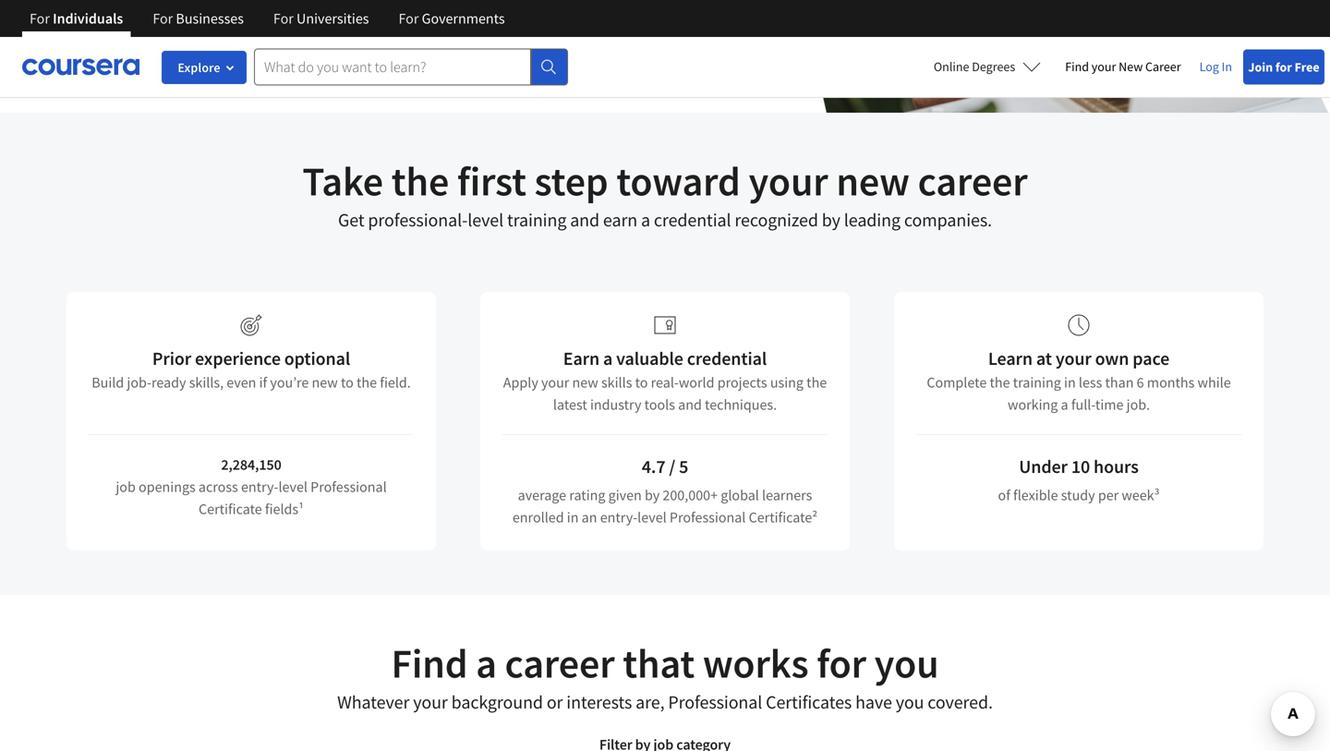 Task type: vqa. For each thing, say whether or not it's contained in the screenshot.
Antibiotic Stewardship "link"
no



Task type: locate. For each thing, give the bounding box(es) containing it.
the inside the prior experience optional build job-ready skills, even if you're new to the field.
[[357, 373, 377, 392]]

free
[[1295, 59, 1320, 75]]

career
[[918, 155, 1028, 206], [505, 637, 615, 689]]

new
[[1119, 58, 1143, 75]]

a inside take the first step toward your new career get professional-level training and earn a credential recognized by leading companies.
[[641, 208, 650, 231]]

1 vertical spatial credential
[[687, 347, 767, 370]]

careers
[[126, 33, 175, 52]]

entry- down given
[[600, 508, 638, 527]]

fields¹
[[265, 500, 304, 518]]

new for toward
[[836, 155, 910, 206]]

0 horizontal spatial in
[[567, 508, 579, 527]]

credential up projects
[[687, 347, 767, 370]]

0 horizontal spatial find
[[391, 637, 468, 689]]

and inside earn a valuable credential apply your new skills to real-world projects using the latest industry tools and techniques.
[[678, 395, 702, 414]]

your up less
[[1056, 347, 1092, 370]]

0 horizontal spatial and
[[570, 208, 600, 231]]

for inside find a career that works for you whatever your background or interests are, professional certificates have you covered.
[[817, 637, 866, 689]]

ready
[[151, 373, 186, 392]]

0 horizontal spatial to
[[341, 373, 354, 392]]

using
[[770, 373, 804, 392]]

2 for from the left
[[153, 9, 173, 28]]

log
[[1200, 58, 1219, 75]]

1 to from the left
[[341, 373, 354, 392]]

0 vertical spatial by
[[822, 208, 841, 231]]

entry- down 2,284,150
[[241, 478, 278, 496]]

level down given
[[638, 508, 667, 527]]

10
[[1071, 455, 1090, 478]]

to left real-
[[635, 373, 648, 392]]

degrees
[[972, 58, 1015, 75]]

1 horizontal spatial in
[[1064, 373, 1076, 392]]

to down optional on the top left of the page
[[341, 373, 354, 392]]

level inside 4.7 / 5 average rating given by 200,000+ global learners enrolled in an entry-level professional certificate²
[[638, 508, 667, 527]]

log in
[[1200, 58, 1232, 75]]

the up professional-
[[391, 155, 449, 206]]

professional inside find a career that works for you whatever your background or interests are, professional certificates have you covered.
[[668, 691, 762, 714]]

1 vertical spatial for
[[817, 637, 866, 689]]

by inside take the first step toward your new career get professional-level training and earn a credential recognized by leading companies.
[[822, 208, 841, 231]]

job-
[[127, 373, 151, 392]]

your inside take the first step toward your new career get professional-level training and earn a credential recognized by leading companies.
[[749, 155, 828, 206]]

field.
[[380, 373, 411, 392]]

for up what do you want to learn? text box
[[399, 9, 419, 28]]

and left earn at the top of page
[[570, 208, 600, 231]]

2 vertical spatial level
[[638, 508, 667, 527]]

new inside take the first step toward your new career get professional-level training and earn a credential recognized by leading companies.
[[836, 155, 910, 206]]

a inside the learn at your own pace complete the training in less than 6 months while working a full-time job.
[[1061, 395, 1068, 414]]

under 10 hours of flexible study per week³
[[998, 455, 1160, 504]]

level inside take the first step toward your new career get professional-level training and earn a credential recognized by leading companies.
[[468, 208, 504, 231]]

under
[[1019, 455, 1068, 478]]

for right join
[[1276, 59, 1292, 75]]

4 for from the left
[[399, 9, 419, 28]]

covered.
[[928, 691, 993, 714]]

for left universities
[[273, 9, 294, 28]]

by left leading
[[822, 208, 841, 231]]

real-
[[651, 373, 679, 392]]

find your new career link
[[1056, 55, 1190, 79]]

entry- inside 4.7 / 5 average rating given by 200,000+ global learners enrolled in an entry-level professional certificate²
[[600, 508, 638, 527]]

new for apply
[[572, 373, 598, 392]]

1 vertical spatial by
[[645, 486, 660, 504]]

1 horizontal spatial to
[[635, 373, 648, 392]]

0 horizontal spatial for
[[817, 637, 866, 689]]

in left less
[[1064, 373, 1076, 392]]

your up the 'recognized'
[[749, 155, 828, 206]]

1 vertical spatial professional
[[670, 508, 746, 527]]

explore down individuals
[[74, 33, 123, 52]]

4.7
[[642, 455, 666, 478]]

credential down toward
[[654, 208, 731, 231]]

average
[[518, 486, 566, 504]]

techniques.
[[705, 395, 777, 414]]

training down step
[[507, 208, 567, 231]]

2 to from the left
[[635, 373, 648, 392]]

1 horizontal spatial by
[[822, 208, 841, 231]]

and
[[570, 208, 600, 231], [678, 395, 702, 414]]

level down first
[[468, 208, 504, 231]]

1 horizontal spatial level
[[468, 208, 504, 231]]

the inside earn a valuable credential apply your new skills to real-world projects using the latest industry tools and techniques.
[[807, 373, 827, 392]]

projects
[[717, 373, 767, 392]]

new down earn at the left top of the page
[[572, 373, 598, 392]]

explore
[[74, 33, 123, 52], [178, 59, 220, 76]]

by right given
[[645, 486, 660, 504]]

are,
[[636, 691, 665, 714]]

1 vertical spatial find
[[391, 637, 468, 689]]

0 vertical spatial in
[[1064, 373, 1076, 392]]

0 horizontal spatial new
[[312, 373, 338, 392]]

for individuals
[[30, 9, 123, 28]]

enrolled
[[513, 508, 564, 527]]

explore for explore careers
[[74, 33, 123, 52]]

0 horizontal spatial level
[[278, 478, 308, 496]]

a
[[641, 208, 650, 231], [603, 347, 613, 370], [1061, 395, 1068, 414], [476, 637, 497, 689]]

experience
[[195, 347, 281, 370]]

while
[[1198, 373, 1231, 392]]

learners
[[762, 486, 812, 504]]

works
[[703, 637, 809, 689]]

1 vertical spatial career
[[505, 637, 615, 689]]

credential inside take the first step toward your new career get professional-level training and earn a credential recognized by leading companies.
[[654, 208, 731, 231]]

your up latest
[[541, 373, 569, 392]]

1 horizontal spatial career
[[918, 155, 1028, 206]]

career up or
[[505, 637, 615, 689]]

new inside earn a valuable credential apply your new skills to real-world projects using the latest industry tools and techniques.
[[572, 373, 598, 392]]

1 horizontal spatial entry-
[[600, 508, 638, 527]]

2 horizontal spatial new
[[836, 155, 910, 206]]

for up careers
[[153, 9, 173, 28]]

new up leading
[[836, 155, 910, 206]]

find a career that works for you whatever your background or interests are, professional certificates have you covered.
[[337, 637, 993, 714]]

2 horizontal spatial level
[[638, 508, 667, 527]]

1 horizontal spatial explore
[[178, 59, 220, 76]]

in inside the learn at your own pace complete the training in less than 6 months while working a full-time job.
[[1064, 373, 1076, 392]]

200,000+
[[663, 486, 718, 504]]

working
[[1008, 395, 1058, 414]]

explore careers
[[74, 33, 175, 52]]

valuable
[[616, 347, 683, 370]]

online degrees
[[934, 58, 1015, 75]]

1 horizontal spatial training
[[1013, 373, 1061, 392]]

a up skills
[[603, 347, 613, 370]]

your right whatever
[[413, 691, 448, 714]]

industry
[[590, 395, 642, 414]]

in left an
[[567, 508, 579, 527]]

5
[[679, 455, 688, 478]]

level up fields¹
[[278, 478, 308, 496]]

0 vertical spatial career
[[918, 155, 1028, 206]]

by
[[822, 208, 841, 231], [645, 486, 660, 504]]

you right have
[[896, 691, 924, 714]]

career inside take the first step toward your new career get professional-level training and earn a credential recognized by leading companies.
[[918, 155, 1028, 206]]

0 vertical spatial for
[[1276, 59, 1292, 75]]

in
[[1064, 373, 1076, 392], [567, 508, 579, 527]]

1 for from the left
[[30, 9, 50, 28]]

find up whatever
[[391, 637, 468, 689]]

find for your
[[1065, 58, 1089, 75]]

for up have
[[817, 637, 866, 689]]

1 vertical spatial explore
[[178, 59, 220, 76]]

0 horizontal spatial by
[[645, 486, 660, 504]]

0 vertical spatial entry-
[[241, 478, 278, 496]]

a right earn at the top of page
[[641, 208, 650, 231]]

the left field.
[[357, 373, 377, 392]]

0 vertical spatial explore
[[74, 33, 123, 52]]

you up have
[[875, 637, 939, 689]]

your
[[1092, 58, 1116, 75], [749, 155, 828, 206], [1056, 347, 1092, 370], [541, 373, 569, 392], [413, 691, 448, 714]]

find inside find a career that works for you whatever your background or interests are, professional certificates have you covered.
[[391, 637, 468, 689]]

1 vertical spatial entry-
[[600, 508, 638, 527]]

interests
[[567, 691, 632, 714]]

0 vertical spatial professional
[[311, 478, 387, 496]]

tools
[[644, 395, 675, 414]]

latest
[[553, 395, 587, 414]]

training up working at the bottom of page
[[1013, 373, 1061, 392]]

2 vertical spatial professional
[[668, 691, 762, 714]]

the inside the learn at your own pace complete the training in less than 6 months while working a full-time job.
[[990, 373, 1010, 392]]

new
[[836, 155, 910, 206], [312, 373, 338, 392], [572, 373, 598, 392]]

0 vertical spatial and
[[570, 208, 600, 231]]

level
[[468, 208, 504, 231], [278, 478, 308, 496], [638, 508, 667, 527]]

0 vertical spatial credential
[[654, 208, 731, 231]]

1 horizontal spatial find
[[1065, 58, 1089, 75]]

in inside 4.7 / 5 average rating given by 200,000+ global learners enrolled in an entry-level professional certificate²
[[567, 508, 579, 527]]

explore inside dropdown button
[[178, 59, 220, 76]]

None search field
[[254, 48, 568, 85]]

1 horizontal spatial and
[[678, 395, 702, 414]]

even
[[227, 373, 256, 392]]

or
[[547, 691, 563, 714]]

training
[[507, 208, 567, 231], [1013, 373, 1061, 392]]

in
[[1222, 58, 1232, 75]]

professional
[[311, 478, 387, 496], [670, 508, 746, 527], [668, 691, 762, 714]]

new down optional on the top left of the page
[[312, 373, 338, 392]]

own
[[1095, 347, 1129, 370]]

find your new career
[[1065, 58, 1181, 75]]

a left "full-"
[[1061, 395, 1068, 414]]

online degrees button
[[919, 46, 1056, 87]]

1 vertical spatial and
[[678, 395, 702, 414]]

0 horizontal spatial explore
[[74, 33, 123, 52]]

and down world
[[678, 395, 702, 414]]

time
[[1096, 395, 1124, 414]]

explore down "for businesses"
[[178, 59, 220, 76]]

0 horizontal spatial entry-
[[241, 478, 278, 496]]

businesses
[[176, 9, 244, 28]]

0 horizontal spatial training
[[507, 208, 567, 231]]

3 for from the left
[[273, 9, 294, 28]]

get
[[338, 208, 364, 231]]

0 vertical spatial find
[[1065, 58, 1089, 75]]

the right using
[[807, 373, 827, 392]]

a up background
[[476, 637, 497, 689]]

1 vertical spatial training
[[1013, 373, 1061, 392]]

0 vertical spatial training
[[507, 208, 567, 231]]

prior
[[152, 347, 191, 370]]

find left new
[[1065, 58, 1089, 75]]

job.
[[1127, 395, 1150, 414]]

1 horizontal spatial new
[[572, 373, 598, 392]]

for
[[30, 9, 50, 28], [153, 9, 173, 28], [273, 9, 294, 28], [399, 9, 419, 28]]

log in link
[[1190, 55, 1242, 78]]

0 horizontal spatial career
[[505, 637, 615, 689]]

0 vertical spatial level
[[468, 208, 504, 231]]

1 horizontal spatial for
[[1276, 59, 1292, 75]]

career up "companies." at top
[[918, 155, 1028, 206]]

the
[[391, 155, 449, 206], [357, 373, 377, 392], [807, 373, 827, 392], [990, 373, 1010, 392]]

1 vertical spatial in
[[567, 508, 579, 527]]

for left individuals
[[30, 9, 50, 28]]

the down learn
[[990, 373, 1010, 392]]

for inside 'link'
[[1276, 59, 1292, 75]]

1 vertical spatial level
[[278, 478, 308, 496]]



Task type: describe. For each thing, give the bounding box(es) containing it.
take
[[302, 155, 383, 206]]

background
[[451, 691, 543, 714]]

certificate²
[[749, 508, 818, 527]]

level inside 2,284,150 job openings across entry-level professional certificate fields¹
[[278, 478, 308, 496]]

training inside take the first step toward your new career get professional-level training and earn a credential recognized by leading companies.
[[507, 208, 567, 231]]

your inside find a career that works for you whatever your background or interests are, professional certificates have you covered.
[[413, 691, 448, 714]]

join for free link
[[1243, 49, 1325, 85]]

for governments
[[399, 9, 505, 28]]

the inside take the first step toward your new career get professional-level training and earn a credential recognized by leading companies.
[[391, 155, 449, 206]]

for for governments
[[399, 9, 419, 28]]

have
[[855, 691, 892, 714]]

for for universities
[[273, 9, 294, 28]]

to inside earn a valuable credential apply your new skills to real-world projects using the latest industry tools and techniques.
[[635, 373, 648, 392]]

a inside earn a valuable credential apply your new skills to real-world projects using the latest industry tools and techniques.
[[603, 347, 613, 370]]

join
[[1248, 59, 1273, 75]]

training inside the learn at your own pace complete the training in less than 6 months while working a full-time job.
[[1013, 373, 1061, 392]]

at
[[1036, 347, 1052, 370]]

online
[[934, 58, 969, 75]]

explore for explore
[[178, 59, 220, 76]]

4.7 / 5 average rating given by 200,000+ global learners enrolled in an entry-level professional certificate²
[[513, 455, 818, 527]]

world
[[679, 373, 715, 392]]

/
[[669, 455, 675, 478]]

complete
[[927, 373, 987, 392]]

openings
[[139, 478, 196, 496]]

week³
[[1122, 486, 1160, 504]]

banner navigation
[[15, 0, 520, 37]]

new inside the prior experience optional build job-ready skills, even if you're new to the field.
[[312, 373, 338, 392]]

months
[[1147, 373, 1195, 392]]

coursera image
[[22, 52, 139, 82]]

0 vertical spatial you
[[875, 637, 939, 689]]

flexible
[[1013, 486, 1058, 504]]

your inside earn a valuable credential apply your new skills to real-world projects using the latest industry tools and techniques.
[[541, 373, 569, 392]]

to inside the prior experience optional build job-ready skills, even if you're new to the field.
[[341, 373, 354, 392]]

for for individuals
[[30, 9, 50, 28]]

find for a
[[391, 637, 468, 689]]

your left new
[[1092, 58, 1116, 75]]

optional
[[284, 347, 350, 370]]

career
[[1146, 58, 1181, 75]]

study
[[1061, 486, 1095, 504]]

professional inside 4.7 / 5 average rating given by 200,000+ global learners enrolled in an entry-level professional certificate²
[[670, 508, 746, 527]]

earn
[[603, 208, 638, 231]]

credential inside earn a valuable credential apply your new skills to real-world projects using the latest industry tools and techniques.
[[687, 347, 767, 370]]

and inside take the first step toward your new career get professional-level training and earn a credential recognized by leading companies.
[[570, 208, 600, 231]]

given
[[608, 486, 642, 504]]

hours
[[1094, 455, 1139, 478]]

prior experience optional build job-ready skills, even if you're new to the field.
[[92, 347, 411, 392]]

entry- inside 2,284,150 job openings across entry-level professional certificate fields¹
[[241, 478, 278, 496]]

job
[[116, 478, 136, 496]]

take the first step toward your new career get professional-level training and earn a credential recognized by leading companies.
[[302, 155, 1028, 231]]

recognized
[[735, 208, 818, 231]]

if
[[259, 373, 267, 392]]

earn
[[563, 347, 600, 370]]

earn a valuable credential apply your new skills to real-world projects using the latest industry tools and techniques.
[[503, 347, 827, 414]]

6
[[1137, 373, 1144, 392]]

professional-
[[368, 208, 468, 231]]

pace
[[1133, 347, 1170, 370]]

toward
[[616, 155, 741, 206]]

for universities
[[273, 9, 369, 28]]

by inside 4.7 / 5 average rating given by 200,000+ global learners enrolled in an entry-level professional certificate²
[[645, 486, 660, 504]]

of
[[998, 486, 1011, 504]]

join for free
[[1248, 59, 1320, 75]]

1 vertical spatial you
[[896, 691, 924, 714]]

across
[[199, 478, 238, 496]]

explore careers link
[[44, 20, 205, 65]]

2,284,150
[[221, 455, 281, 474]]

a inside find a career that works for you whatever your background or interests are, professional certificates have you covered.
[[476, 637, 497, 689]]

per
[[1098, 486, 1119, 504]]

for for businesses
[[153, 9, 173, 28]]

certificate
[[199, 500, 262, 518]]

rating
[[569, 486, 606, 504]]

first
[[457, 155, 527, 206]]

individuals
[[53, 9, 123, 28]]

governments
[[422, 9, 505, 28]]

that
[[623, 637, 695, 689]]

explore button
[[162, 51, 247, 84]]

What do you want to learn? text field
[[254, 48, 531, 85]]

you're
[[270, 373, 309, 392]]

skills,
[[189, 373, 224, 392]]

less
[[1079, 373, 1102, 392]]

universities
[[297, 9, 369, 28]]

an
[[582, 508, 597, 527]]

full-
[[1071, 395, 1096, 414]]

skills
[[601, 373, 632, 392]]

for businesses
[[153, 9, 244, 28]]

your inside the learn at your own pace complete the training in less than 6 months while working a full-time job.
[[1056, 347, 1092, 370]]

career inside find a career that works for you whatever your background or interests are, professional certificates have you covered.
[[505, 637, 615, 689]]

global
[[721, 486, 759, 504]]

step
[[535, 155, 608, 206]]

learn
[[988, 347, 1033, 370]]

apply
[[503, 373, 538, 392]]

than
[[1105, 373, 1134, 392]]

companies.
[[904, 208, 992, 231]]

build
[[92, 373, 124, 392]]

professional inside 2,284,150 job openings across entry-level professional certificate fields¹
[[311, 478, 387, 496]]

whatever
[[337, 691, 410, 714]]



